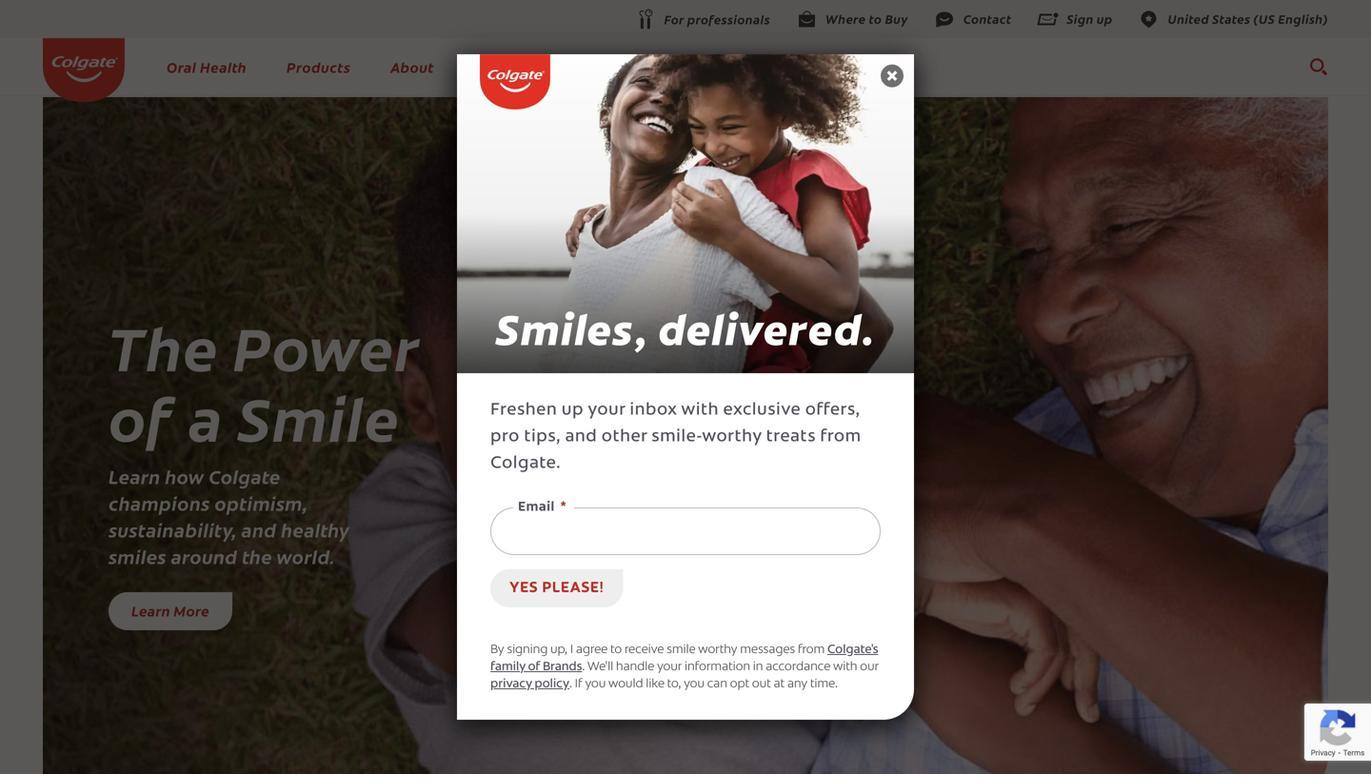Task type: describe. For each thing, give the bounding box(es) containing it.
smile-
[[652, 429, 702, 446]]

colgate's family of brands
[[491, 644, 879, 674]]

of for brands
[[528, 662, 540, 674]]

from inside 'freshen up your inbox with exclusive offers, pro tips, and other smile-worthy treats from colgate.'
[[821, 429, 862, 446]]

sustainability,
[[109, 516, 237, 543]]

colgate® logo image
[[43, 38, 125, 102]]

2 you from the left
[[684, 679, 705, 691]]

treats
[[766, 429, 816, 446]]

smile
[[238, 374, 400, 459]]

champions
[[109, 490, 210, 516]]

to
[[611, 644, 622, 657]]

colgate
[[209, 463, 281, 490]]

worthy inside 'freshen up your inbox with exclusive offers, pro tips, and other smile-worthy treats from colgate.'
[[702, 429, 762, 446]]

exclusive
[[724, 402, 801, 419]]

any
[[788, 679, 808, 691]]

the power of a smile image
[[43, 97, 1329, 775]]

learn more
[[131, 601, 209, 621]]

up,
[[551, 644, 568, 657]]

power
[[233, 303, 420, 388]]

family
[[491, 662, 526, 674]]

inbox
[[630, 402, 677, 419]]

and inside the power of a smile learn how colgate champions optimism, sustainability, and healthy smiles around the world.
[[241, 516, 277, 543]]

privacy policy link
[[491, 679, 570, 691]]

tips,
[[524, 429, 561, 446]]

colgate.
[[491, 455, 561, 473]]

a
[[188, 374, 224, 459]]

pro
[[491, 429, 520, 446]]

our
[[860, 662, 879, 674]]

in
[[753, 662, 763, 674]]

i
[[570, 644, 574, 657]]

like
[[646, 679, 665, 691]]

your inside . we'll handle your information in accordance with our privacy policy . if you would like to, you can opt out at any time.
[[657, 662, 682, 674]]

around
[[171, 543, 238, 570]]

the power of a smile learn how colgate champions optimism, sustainability, and healthy smiles around the world.
[[109, 303, 420, 570]]

smiles, delivered.
[[496, 303, 876, 359]]

signing
[[507, 644, 548, 657]]

email
[[518, 501, 555, 514]]

agree
[[576, 644, 608, 657]]

of for a
[[109, 374, 174, 459]]

colgate's family of brands link
[[491, 644, 879, 674]]



Task type: locate. For each thing, give the bounding box(es) containing it.
healthy
[[281, 516, 350, 543]]

freshen
[[491, 402, 557, 419]]

1 vertical spatial and
[[241, 516, 277, 543]]

1 vertical spatial with
[[834, 662, 858, 674]]

1 vertical spatial of
[[528, 662, 540, 674]]

with inside 'freshen up your inbox with exclusive offers, pro tips, and other smile-worthy treats from colgate.'
[[681, 402, 719, 419]]

with
[[681, 402, 719, 419], [834, 662, 858, 674]]

receive
[[625, 644, 664, 657]]

out
[[752, 679, 771, 691]]

freshen up your inbox with exclusive offers, pro tips, and other smile-worthy treats from colgate.
[[491, 402, 862, 473]]

and inside 'freshen up your inbox with exclusive offers, pro tips, and other smile-worthy treats from colgate.'
[[565, 429, 598, 446]]

0 vertical spatial worthy
[[702, 429, 762, 446]]

learn left how
[[109, 463, 161, 490]]

your inside 'freshen up your inbox with exclusive offers, pro tips, and other smile-worthy treats from colgate.'
[[588, 402, 626, 419]]

messages
[[740, 644, 796, 657]]

colgate's
[[828, 644, 879, 657]]

0 horizontal spatial .
[[570, 679, 572, 691]]

1 horizontal spatial with
[[834, 662, 858, 674]]

time.
[[811, 679, 838, 691]]

0 horizontal spatial and
[[241, 516, 277, 543]]

of
[[109, 374, 174, 459], [528, 662, 540, 674]]

of left a
[[109, 374, 174, 459]]

learn
[[109, 463, 161, 490], [131, 601, 170, 621]]

with down colgate's at the bottom of the page
[[834, 662, 858, 674]]

1 horizontal spatial .
[[582, 662, 585, 674]]

to,
[[667, 679, 682, 691]]

of up privacy policy link
[[528, 662, 540, 674]]

policy
[[535, 679, 570, 691]]

0 vertical spatial from
[[821, 429, 862, 446]]

and left world.
[[241, 516, 277, 543]]

learn more link
[[109, 593, 232, 631]]

we'll
[[588, 662, 614, 674]]

smiles,
[[496, 303, 648, 359]]

your up to,
[[657, 662, 682, 674]]

and down up
[[565, 429, 598, 446]]

1 vertical spatial learn
[[131, 601, 170, 621]]

from
[[821, 429, 862, 446], [798, 644, 825, 657]]

0 horizontal spatial your
[[588, 402, 626, 419]]

. left if
[[570, 679, 572, 691]]

0 vertical spatial of
[[109, 374, 174, 459]]

would
[[609, 679, 643, 691]]

worthy
[[702, 429, 762, 446], [699, 644, 738, 657]]

0 horizontal spatial of
[[109, 374, 174, 459]]

more
[[174, 601, 209, 621]]

the
[[242, 543, 272, 570]]

handle
[[616, 662, 655, 674]]

other
[[602, 429, 648, 446]]

1 horizontal spatial your
[[657, 662, 682, 674]]

of inside the power of a smile learn how colgate champions optimism, sustainability, and healthy smiles around the world.
[[109, 374, 174, 459]]

0 vertical spatial .
[[582, 662, 585, 674]]

offers,
[[806, 402, 861, 419]]

if
[[575, 679, 583, 691]]

learn left more
[[131, 601, 170, 621]]

from up accordance on the right bottom of the page
[[798, 644, 825, 657]]

can
[[708, 679, 728, 691]]

you right if
[[585, 679, 606, 691]]

with up smile-
[[681, 402, 719, 419]]

1 vertical spatial .
[[570, 679, 572, 691]]

0 horizontal spatial with
[[681, 402, 719, 419]]

at
[[774, 679, 785, 691]]

accordance
[[766, 662, 831, 674]]

the
[[109, 303, 219, 388]]

and
[[565, 429, 598, 446], [241, 516, 277, 543]]

1 vertical spatial from
[[798, 644, 825, 657]]

1 vertical spatial worthy
[[699, 644, 738, 657]]

delivered.
[[658, 303, 876, 359]]

smile
[[667, 644, 696, 657]]

your up other
[[588, 402, 626, 419]]

0 vertical spatial with
[[681, 402, 719, 419]]

. we'll handle your information in accordance with our privacy policy . if you would like to, you can opt out at any time.
[[491, 662, 879, 691]]

optimism,
[[215, 490, 308, 516]]

your
[[588, 402, 626, 419], [657, 662, 682, 674]]

0 vertical spatial learn
[[109, 463, 161, 490]]

worthy up information
[[699, 644, 738, 657]]

opt
[[730, 679, 750, 691]]

information
[[685, 662, 751, 674]]

by signing up, i agree to receive smile worthy messages from
[[491, 644, 828, 657]]

1 horizontal spatial and
[[565, 429, 598, 446]]

how
[[165, 463, 204, 490]]

by
[[491, 644, 505, 657]]

you right to,
[[684, 679, 705, 691]]

*
[[561, 501, 567, 514]]

of inside colgate's family of brands
[[528, 662, 540, 674]]

learn inside the power of a smile learn how colgate champions optimism, sustainability, and healthy smiles around the world.
[[109, 463, 161, 490]]

None email field
[[491, 508, 881, 555]]

0 vertical spatial and
[[565, 429, 598, 446]]

0 vertical spatial your
[[588, 402, 626, 419]]

up
[[562, 402, 584, 419]]

1 horizontal spatial of
[[528, 662, 540, 674]]

1 vertical spatial your
[[657, 662, 682, 674]]

None submit
[[491, 570, 624, 608]]

world.
[[277, 543, 335, 570]]

.
[[582, 662, 585, 674], [570, 679, 572, 691]]

with inside . we'll handle your information in accordance with our privacy policy . if you would like to, you can opt out at any time.
[[834, 662, 858, 674]]

smiles
[[109, 543, 167, 570]]

None search field
[[1309, 48, 1329, 86]]

brands
[[543, 662, 582, 674]]

worthy down exclusive at the right bottom of page
[[702, 429, 762, 446]]

1 horizontal spatial you
[[684, 679, 705, 691]]

you
[[585, 679, 606, 691], [684, 679, 705, 691]]

from down offers, on the bottom right of the page
[[821, 429, 862, 446]]

1 you from the left
[[585, 679, 606, 691]]

. left "we'll" at the bottom
[[582, 662, 585, 674]]

0 horizontal spatial you
[[585, 679, 606, 691]]

privacy
[[491, 679, 532, 691]]



Task type: vqa. For each thing, say whether or not it's contained in the screenshot.
these
no



